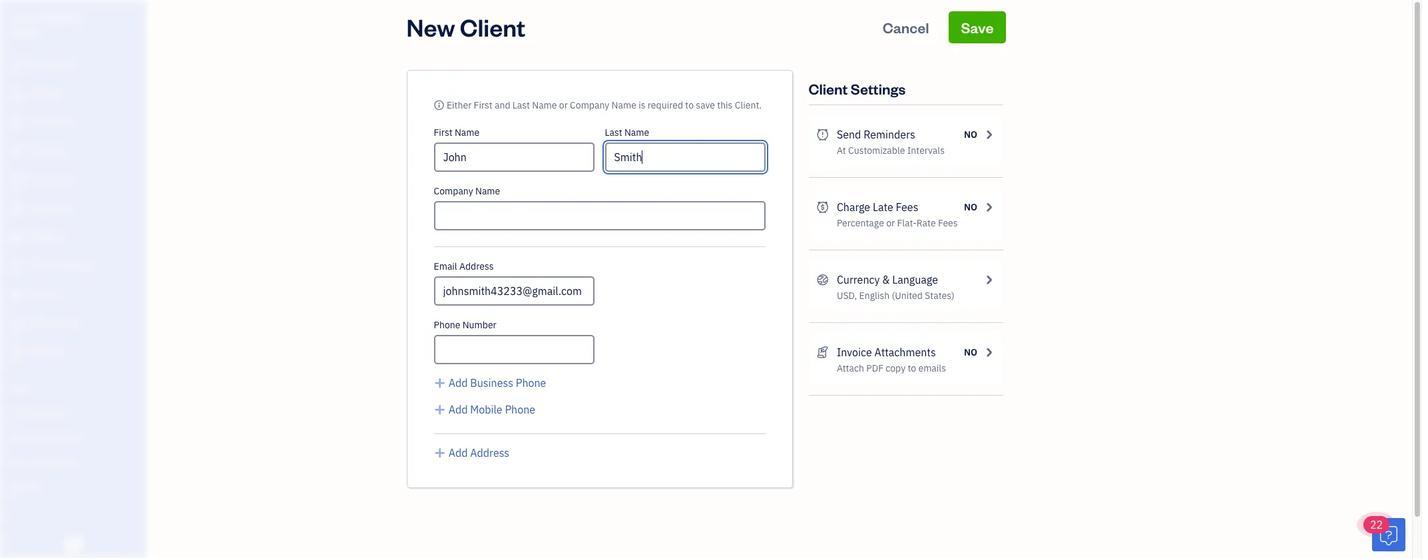 Task type: locate. For each thing, give the bounding box(es) containing it.
0 horizontal spatial last
[[513, 99, 530, 111]]

1 vertical spatial no
[[965, 201, 978, 213]]

or
[[559, 99, 568, 111], [887, 217, 895, 229]]

First Name text field
[[434, 143, 595, 172]]

address inside button
[[471, 446, 510, 460]]

plus image
[[434, 375, 446, 391], [434, 445, 446, 461]]

address
[[460, 260, 494, 272], [471, 446, 510, 460]]

1 vertical spatial and
[[32, 432, 46, 443]]

at
[[837, 145, 847, 157]]

phone inside add mobile phone "button"
[[505, 403, 536, 416]]

1 horizontal spatial company
[[570, 99, 610, 111]]

charge
[[837, 201, 871, 214]]

1 horizontal spatial and
[[495, 99, 511, 111]]

0 vertical spatial plus image
[[434, 375, 446, 391]]

phone for add business phone
[[516, 376, 547, 390]]

add address
[[449, 446, 510, 460]]

0 horizontal spatial first
[[434, 127, 453, 139]]

name up first name text box
[[532, 99, 557, 111]]

phone
[[434, 319, 461, 331], [516, 376, 547, 390], [505, 403, 536, 416]]

1 vertical spatial phone
[[516, 376, 547, 390]]

settings
[[851, 79, 906, 98], [10, 482, 41, 492]]

estimate image
[[9, 117, 25, 130]]

last up first name text box
[[513, 99, 530, 111]]

add right plus icon
[[449, 403, 468, 416]]

and right either
[[495, 99, 511, 111]]

intervals
[[908, 145, 945, 157]]

Email Address text field
[[434, 276, 595, 306]]

3 no from the top
[[965, 346, 978, 358]]

address down add mobile phone
[[471, 446, 510, 460]]

2 no from the top
[[965, 201, 978, 213]]

team members link
[[3, 402, 143, 425]]

and
[[495, 99, 511, 111], [32, 432, 46, 443]]

0 horizontal spatial and
[[32, 432, 46, 443]]

plus image left add address
[[434, 445, 446, 461]]

phone right mobile
[[505, 403, 536, 416]]

company
[[570, 99, 610, 111], [434, 185, 473, 197]]

phone inside add business phone "button"
[[516, 376, 547, 390]]

chevronright image for invoice attachments
[[983, 344, 996, 360]]

name down first name text box
[[476, 185, 500, 197]]

plus image up plus icon
[[434, 375, 446, 391]]

first down "primary" image
[[434, 127, 453, 139]]

0 vertical spatial or
[[559, 99, 568, 111]]

company up last name
[[570, 99, 610, 111]]

no
[[965, 129, 978, 141], [965, 201, 978, 213], [965, 346, 978, 358]]

name down either
[[455, 127, 480, 139]]

last
[[513, 99, 530, 111], [605, 127, 623, 139]]

0 horizontal spatial settings
[[10, 482, 41, 492]]

save
[[962, 18, 994, 37]]

0 vertical spatial last
[[513, 99, 530, 111]]

0 horizontal spatial client
[[460, 11, 526, 43]]

2 add from the top
[[449, 403, 468, 416]]

invoice attachments
[[837, 346, 936, 359]]

address right "email"
[[460, 260, 494, 272]]

1 vertical spatial add
[[449, 403, 468, 416]]

chevronright image for send reminders
[[983, 127, 996, 143]]

fees
[[896, 201, 919, 214], [939, 217, 958, 229]]

0 vertical spatial company
[[570, 99, 610, 111]]

name down is
[[625, 127, 650, 139]]

company down the first name
[[434, 185, 473, 197]]

address for add address
[[471, 446, 510, 460]]

phone down the phone number 'text box'
[[516, 376, 547, 390]]

1 horizontal spatial settings
[[851, 79, 906, 98]]

0 horizontal spatial or
[[559, 99, 568, 111]]

4 chevronright image from the top
[[983, 344, 996, 360]]

fees right the rate at the right of page
[[939, 217, 958, 229]]

email address
[[434, 260, 494, 272]]

0 vertical spatial settings
[[851, 79, 906, 98]]

add inside "button"
[[449, 403, 468, 416]]

name
[[532, 99, 557, 111], [612, 99, 637, 111], [455, 127, 480, 139], [625, 127, 650, 139], [476, 185, 500, 197]]

owner
[[11, 27, 37, 37]]

2 chevronright image from the top
[[983, 199, 996, 215]]

1 vertical spatial address
[[471, 446, 510, 460]]

to
[[686, 99, 694, 111], [908, 362, 917, 374]]

2 vertical spatial phone
[[505, 403, 536, 416]]

freshbooks image
[[63, 537, 84, 553]]

plus image for add business phone
[[434, 375, 446, 391]]

0 vertical spatial address
[[460, 260, 494, 272]]

plus image
[[434, 402, 446, 418]]

add left business
[[449, 376, 468, 390]]

1 chevronright image from the top
[[983, 127, 996, 143]]

client settings
[[809, 79, 906, 98]]

add for add business phone
[[449, 376, 468, 390]]

0 vertical spatial no
[[965, 129, 978, 141]]

bank connections link
[[3, 451, 143, 474]]

required
[[648, 99, 684, 111]]

attachments
[[875, 346, 936, 359]]

Phone Number text field
[[434, 335, 595, 364]]

1 horizontal spatial fees
[[939, 217, 958, 229]]

1 plus image from the top
[[434, 375, 446, 391]]

new
[[407, 11, 455, 43]]

2 vertical spatial no
[[965, 346, 978, 358]]

send reminders
[[837, 128, 916, 141]]

to right copy
[[908, 362, 917, 374]]

0 vertical spatial fees
[[896, 201, 919, 214]]

last name
[[605, 127, 650, 139]]

settings up send reminders
[[851, 79, 906, 98]]

late
[[873, 201, 894, 214]]

states)
[[925, 290, 955, 302]]

no for invoice attachments
[[965, 346, 978, 358]]

last down either first and last name or company name is required to save this client.
[[605, 127, 623, 139]]

1 vertical spatial to
[[908, 362, 917, 374]]

1 vertical spatial last
[[605, 127, 623, 139]]

2 plus image from the top
[[434, 445, 446, 461]]

reminders
[[864, 128, 916, 141]]

phone left number
[[434, 319, 461, 331]]

first
[[474, 99, 493, 111], [434, 127, 453, 139]]

add inside button
[[449, 446, 468, 460]]

timer image
[[9, 260, 25, 273]]

Company Name text field
[[434, 201, 766, 231]]

1 vertical spatial plus image
[[434, 445, 446, 461]]

name left is
[[612, 99, 637, 111]]

flat-
[[898, 217, 917, 229]]

project image
[[9, 231, 25, 244]]

emails
[[919, 362, 947, 374]]

to left save
[[686, 99, 694, 111]]

currency
[[837, 273, 880, 286]]

copy
[[886, 362, 906, 374]]

client image
[[9, 88, 25, 101]]

add mobile phone button
[[434, 402, 536, 418]]

1 no from the top
[[965, 129, 978, 141]]

cancel
[[883, 18, 930, 37]]

client right new
[[460, 11, 526, 43]]

chevronright image
[[983, 127, 996, 143], [983, 199, 996, 215], [983, 272, 996, 288], [983, 344, 996, 360]]

and right items
[[32, 432, 46, 443]]

1 vertical spatial client
[[809, 79, 848, 98]]

pdf
[[867, 362, 884, 374]]

add down add mobile phone "button"
[[449, 446, 468, 460]]

1 vertical spatial or
[[887, 217, 895, 229]]

percentage or flat-rate fees
[[837, 217, 958, 229]]

add inside "button"
[[449, 376, 468, 390]]

charge late fees
[[837, 201, 919, 214]]

0 horizontal spatial to
[[686, 99, 694, 111]]

phone for add mobile phone
[[505, 403, 536, 416]]

name for first name
[[455, 127, 480, 139]]

1 horizontal spatial or
[[887, 217, 895, 229]]

1 vertical spatial settings
[[10, 482, 41, 492]]

client up latereminders "image"
[[809, 79, 848, 98]]

customizable
[[849, 145, 906, 157]]

1 horizontal spatial first
[[474, 99, 493, 111]]

name for company name
[[476, 185, 500, 197]]

1 vertical spatial company
[[434, 185, 473, 197]]

first right either
[[474, 99, 493, 111]]

english
[[860, 290, 890, 302]]

add business phone
[[449, 376, 547, 390]]

1 add from the top
[[449, 376, 468, 390]]

bank
[[10, 457, 29, 468]]

2 vertical spatial add
[[449, 446, 468, 460]]

apps link
[[3, 377, 143, 400]]

either
[[447, 99, 472, 111]]

settings inside main element
[[10, 482, 41, 492]]

phone number
[[434, 319, 497, 331]]

latereminders image
[[817, 127, 829, 143]]

number
[[463, 319, 497, 331]]

add
[[449, 376, 468, 390], [449, 403, 468, 416], [449, 446, 468, 460]]

settings down bank
[[10, 482, 41, 492]]

client
[[460, 11, 526, 43], [809, 79, 848, 98]]

0 vertical spatial and
[[495, 99, 511, 111]]

fees up flat-
[[896, 201, 919, 214]]

0 vertical spatial add
[[449, 376, 468, 390]]

3 add from the top
[[449, 446, 468, 460]]



Task type: vqa. For each thing, say whether or not it's contained in the screenshot.
LATEREMINDERS icon
yes



Task type: describe. For each thing, give the bounding box(es) containing it.
bank connections
[[10, 457, 78, 468]]

is
[[639, 99, 646, 111]]

no for charge late fees
[[965, 201, 978, 213]]

address for email address
[[460, 260, 494, 272]]

&
[[883, 273, 890, 286]]

1 vertical spatial first
[[434, 127, 453, 139]]

add mobile phone
[[449, 403, 536, 416]]

(united
[[892, 290, 923, 302]]

invoices image
[[817, 344, 829, 360]]

0 vertical spatial to
[[686, 99, 694, 111]]

chevronright image for charge late fees
[[983, 199, 996, 215]]

add for add mobile phone
[[449, 403, 468, 416]]

money image
[[9, 288, 25, 302]]

3 chevronright image from the top
[[983, 272, 996, 288]]

add for add address
[[449, 446, 468, 460]]

items and services
[[10, 432, 80, 443]]

new client
[[407, 11, 526, 43]]

currencyandlanguage image
[[817, 272, 829, 288]]

attach
[[837, 362, 865, 374]]

0 vertical spatial client
[[460, 11, 526, 43]]

settings link
[[3, 476, 143, 499]]

and inside main element
[[32, 432, 46, 443]]

22 button
[[1364, 516, 1406, 552]]

1 horizontal spatial client
[[809, 79, 848, 98]]

usd, english (united states)
[[837, 290, 955, 302]]

resource center badge image
[[1373, 518, 1406, 552]]

expense image
[[9, 203, 25, 216]]

team
[[10, 408, 31, 418]]

0 horizontal spatial fees
[[896, 201, 919, 214]]

email
[[434, 260, 457, 272]]

usd,
[[837, 290, 858, 302]]

payment image
[[9, 174, 25, 187]]

add address button
[[434, 445, 510, 461]]

invoice image
[[9, 145, 25, 159]]

james peterson owner
[[11, 12, 82, 37]]

primary image
[[434, 99, 445, 111]]

items and services link
[[3, 426, 143, 450]]

main element
[[0, 0, 180, 558]]

first name
[[434, 127, 480, 139]]

percentage
[[837, 217, 885, 229]]

dashboard image
[[9, 59, 25, 73]]

this
[[718, 99, 733, 111]]

1 horizontal spatial last
[[605, 127, 623, 139]]

send
[[837, 128, 862, 141]]

plus image for add address
[[434, 445, 446, 461]]

0 vertical spatial first
[[474, 99, 493, 111]]

members
[[33, 408, 68, 418]]

chart image
[[9, 317, 25, 330]]

Last Name text field
[[605, 143, 766, 172]]

rate
[[917, 217, 936, 229]]

0 horizontal spatial company
[[434, 185, 473, 197]]

business
[[471, 376, 514, 390]]

22
[[1371, 518, 1384, 532]]

save button
[[950, 11, 1006, 43]]

0 vertical spatial phone
[[434, 319, 461, 331]]

language
[[893, 273, 939, 286]]

1 horizontal spatial to
[[908, 362, 917, 374]]

peterson
[[42, 12, 82, 25]]

1 vertical spatial fees
[[939, 217, 958, 229]]

invoice
[[837, 346, 873, 359]]

james
[[11, 12, 40, 25]]

company name
[[434, 185, 500, 197]]

save
[[696, 99, 715, 111]]

at customizable intervals
[[837, 145, 945, 157]]

apps
[[10, 383, 30, 394]]

client.
[[735, 99, 762, 111]]

attach pdf copy to emails
[[837, 362, 947, 374]]

add business phone button
[[434, 375, 547, 391]]

currency & language
[[837, 273, 939, 286]]

connections
[[31, 457, 78, 468]]

cancel button
[[871, 11, 942, 43]]

team members
[[10, 408, 68, 418]]

report image
[[9, 346, 25, 359]]

latefees image
[[817, 199, 829, 215]]

mobile
[[471, 403, 503, 416]]

services
[[48, 432, 80, 443]]

no for send reminders
[[965, 129, 978, 141]]

name for last name
[[625, 127, 650, 139]]

items
[[10, 432, 31, 443]]

either first and last name or company name is required to save this client.
[[447, 99, 762, 111]]



